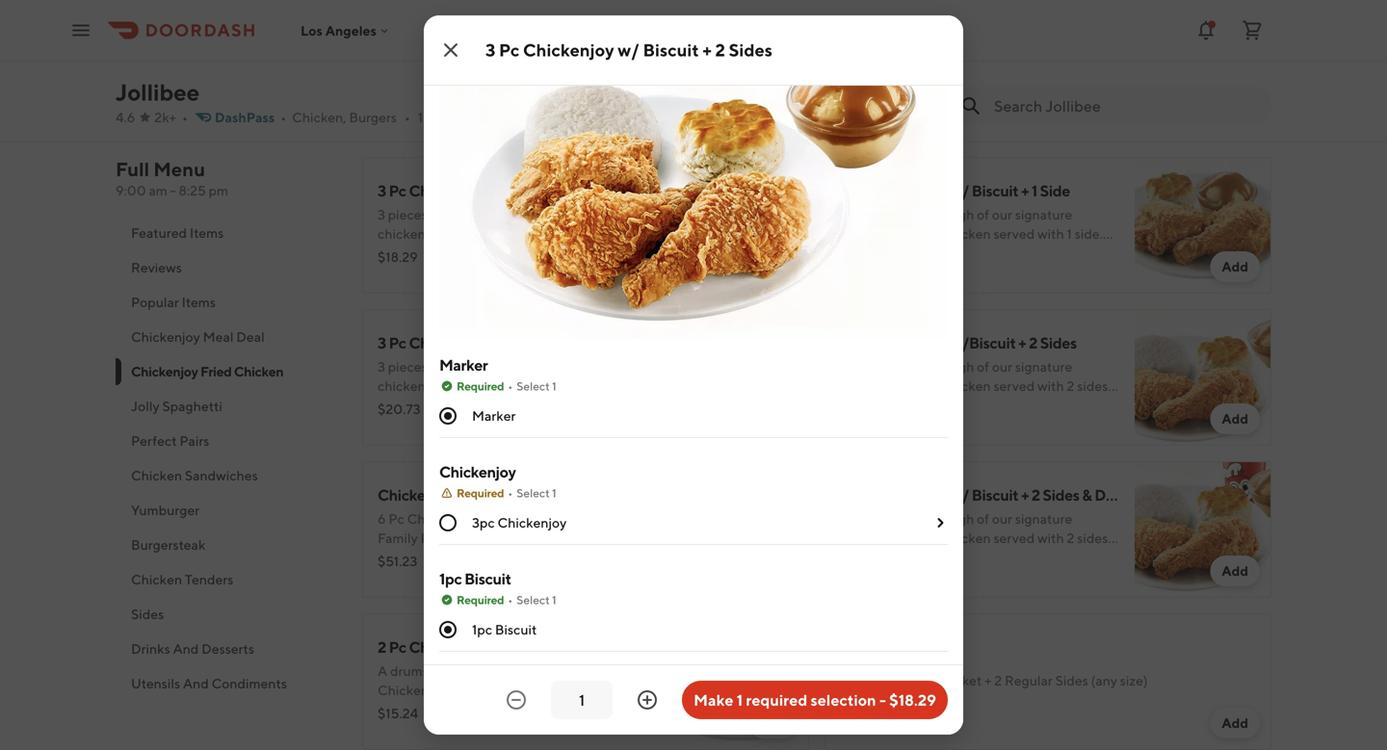Task type: describe. For each thing, give the bounding box(es) containing it.
regular
[[1005, 673, 1053, 689]]

fried inside the 2 pc chickenjoy w/biscuit +  2 sides a drumstick and thigh of our signature chickenjoy fried chicken served with 2 sides. choose from regular and spicy.
[[912, 378, 941, 394]]

$15.85
[[840, 97, 882, 113]]

dashpass
[[215, 109, 275, 125]]

served inside "2 pc chickenjoy w/ biscuit + 1 side & drink a drumstick and thigh of our signature chickenjoy fried chicken served with 1 side. choose from regular and spicy."
[[531, 683, 573, 699]]

sides inside 3 pc chickenjoy w/ biscuit +  2 sides 3 pieces of our signature chickenjoy friend chicken served with 2 sides. choose from regular and spicy.
[[581, 182, 617, 200]]

chicken,
[[292, 109, 347, 125]]

• inside chickenjoy group
[[508, 487, 513, 500]]

2 pc chickenjoy w/ biscuit + 2 sides & drink image
[[1135, 462, 1272, 598]]

featured
[[131, 225, 187, 241]]

thigh inside the 2 pc chickenjoy w/ biscuit + 2 sides & drink a drumstick and thigh of our signature chickenjoy fried chicken served with 2 sides. choose from regular and spicy.
[[942, 511, 975, 527]]

choose inside the 2 pc chickenjoy w/ biscuit + 2 sides & drink a drumstick and thigh of our signature chickenjoy fried chicken served with 2 sides. choose from regular and spicy.
[[840, 550, 888, 566]]

and inside chickenjoy bucket treat b 6 pc chickenjoy bucket, jolly spaghetti family pack and 3 pies $51.23
[[454, 531, 477, 546]]

• select 1 for 1pc biscuit
[[508, 594, 557, 607]]

+ for 3 pc chickenjoy w/ biscuit +  1 side 3 pieces of our signature chickenjoy fried chicken served with 1 side. choose from regular and spicy.
[[1022, 29, 1029, 48]]

a inside the 2 pc chickenjoy w/ biscuit + 2 sides & drink a drumstick and thigh of our signature chickenjoy fried chicken served with 2 sides. choose from regular and spicy.
[[840, 511, 850, 527]]

sides inside 3 pc chickenjoy w/ biscuit +  2 sides & drink 3 pieces of our signature chickenjoy friend chicken served with 2 sides. choose from regular and spicy.
[[581, 334, 617, 352]]

side for 3 pc chickenjoy w/ biscuit + 1 side & drink
[[578, 29, 608, 48]]

biscuit for 2 pc chickenjoy w/ biscuit + 1 side & drink a drumstick and thigh of our signature chickenjoy fried chicken served with 1 side. choose from regular and spicy.
[[510, 638, 556, 657]]

chicken inside the 2 pc chickenjoy w/biscuit +  2 sides a drumstick and thigh of our signature chickenjoy fried chicken served with 2 sides. choose from regular and spicy.
[[943, 378, 991, 394]]

jolly inside "button"
[[131, 398, 160, 414]]

of inside the 2 pc chickenjoy w/biscuit +  2 sides a drumstick and thigh of our signature chickenjoy fried chicken served with 2 sides. choose from regular and spicy.
[[977, 359, 990, 375]]

from inside 3 pieces of our signature chickenjoy friend chicken served with 2 sides. choose from regular and spicy.
[[439, 27, 468, 42]]

pieces inside 3 pieces of our signature chickenjoy friend chicken served with 2 sides. choose from regular and spicy.
[[450, 7, 489, 23]]

a inside "2 pc chickenjoy w/ biscuit + 1 side & drink a drumstick and thigh of our signature chickenjoy fried chicken served with 1 side. choose from regular and spicy."
[[378, 664, 388, 679]]

2k+
[[154, 109, 176, 125]]

2 pc chickenjoy w/biscuit +  2 sides a drumstick and thigh of our signature chickenjoy fried chicken served with 2 sides. choose from regular and spicy.
[[840, 334, 1112, 413]]

regular inside 3 pc chickenjoy w/ biscuit +  2 sides 3 pieces of our signature chickenjoy friend chicken served with 2 sides. choose from regular and spicy.
[[378, 245, 421, 261]]

w/ for 3 pc chickenjoy w/ biscuit +  2 sides & drink 3 pieces of our signature chickenjoy friend chicken served with 2 sides. choose from regular and spicy.
[[488, 334, 507, 352]]

required
[[746, 691, 808, 710]]

make 1 required selection - $18.29 button
[[682, 681, 948, 720]]

fried inside "2 pc chickenjoy w/ biscuit + 1 side & drink a drumstick and thigh of our signature chickenjoy fried chicken served with 1 side. choose from regular and spicy."
[[450, 683, 478, 699]]

8:25
[[179, 183, 206, 199]]

served inside 3 pc chickenjoy w/ biscuit + 1 side & drink 3 pieces of our signature chickenjoy fried chicken served with 1 side. choose from regular and spicy.
[[428, 74, 470, 90]]

treat inside bucket treat a 6pc chickenjoy bucket + 2 regular sides (any size) $24.39 add
[[892, 648, 927, 666]]

thigh inside 2 pc chickenjoy w/ biscuit + 1 side a drumstick and thigh of our signature chickenjoy fried chicken served with 1 side. choose from regular and spicy.
[[942, 207, 975, 223]]

chickenjoy meal deal
[[131, 329, 265, 345]]

friend inside 3 pc chickenjoy w/ biscuit +  2 sides 3 pieces of our signature chickenjoy friend chicken served with 2 sides. choose from regular and spicy.
[[600, 207, 637, 223]]

add for 3 pc chickenjoy w/ biscuit + 1 side & drink
[[760, 106, 786, 122]]

3 pc chickenjoy w/ biscuit +  2 sides image
[[673, 157, 810, 294]]

side for 3 pc chickenjoy w/ biscuit +  1 side
[[1040, 29, 1071, 48]]

a inside bucket treat a 6pc chickenjoy bucket + 2 regular sides (any size) $24.39 add
[[930, 648, 941, 666]]

pm
[[209, 183, 228, 199]]

chickenjoy fried chicken
[[131, 364, 284, 380]]

- for 1
[[880, 691, 886, 710]]

sandwiches
[[185, 468, 258, 484]]

pc for 2 pc chickenjoy w/ biscuit + 1 side & drink a drumstick and thigh of our signature chickenjoy fried chicken served with 1 side. choose from regular and spicy.
[[389, 638, 406, 657]]

3 pc chickenjoy w/ biscuit +  2 sides & drink 3 pieces of our signature chickenjoy friend chicken served with 2 sides. choose from regular and spicy.
[[378, 334, 669, 413]]

fried inside 2 pc chickenjoy w/ biscuit + 1 side a drumstick and thigh of our signature chickenjoy fried chicken served with 1 side. choose from regular and spicy.
[[912, 226, 941, 242]]

thigh inside the 2 pc chickenjoy w/biscuit +  2 sides a drumstick and thigh of our signature chickenjoy fried chicken served with 2 sides. choose from regular and spicy.
[[942, 359, 975, 375]]

spicy. inside 3 pc chickenjoy w/ biscuit +  1 side 3 pieces of our signature chickenjoy fried chicken served with 1 side. choose from regular and spicy.
[[912, 93, 946, 109]]

sides inside dialog
[[729, 40, 773, 60]]

add for 2 pc chickenjoy w/ biscuit + 1 side & drink
[[760, 716, 786, 731]]

& for 2 pc chickenjoy w/ biscuit + 1 side & drink
[[611, 638, 620, 657]]

3 pc chickenjoy w/ biscuit +  1 side image
[[1135, 5, 1272, 142]]

chicken inside 3 pieces of our signature chickenjoy friend chicken served with 2 sides. choose from regular and spicy.
[[701, 7, 749, 23]]

dashpass •
[[215, 109, 286, 125]]

add button for 2 pc chickenjoy w/ biscuit + 1 side & drink
[[748, 708, 798, 739]]

choose inside the 2 pc chickenjoy w/biscuit +  2 sides a drumstick and thigh of our signature chickenjoy fried chicken served with 2 sides. choose from regular and spicy.
[[840, 398, 888, 413]]

spaghetti inside "button"
[[162, 398, 222, 414]]

w/biscuit
[[951, 334, 1016, 352]]

sides. inside 3 pc chickenjoy w/ biscuit +  2 sides & drink 3 pieces of our signature chickenjoy friend chicken served with 2 sides. choose from regular and spicy.
[[512, 378, 546, 394]]

signature inside the 2 pc chickenjoy w/ biscuit + 2 sides & drink a drumstick and thigh of our signature chickenjoy fried chicken served with 2 sides. choose from regular and spicy.
[[1016, 511, 1073, 527]]

side. inside 3 pc chickenjoy w/ biscuit +  1 side 3 pieces of our signature chickenjoy fried chicken served with 1 side. choose from regular and spicy.
[[972, 74, 1000, 90]]

los angeles button
[[301, 22, 392, 38]]

chickenjoy bucket treat b 6 pc chickenjoy bucket, jolly spaghetti family pack and 3 pies $51.23
[[378, 486, 621, 570]]

yumburger button
[[116, 493, 339, 528]]

bucket,
[[479, 511, 526, 527]]

spaghetti inside chickenjoy bucket treat b 6 pc chickenjoy bucket, jolly spaghetti family pack and 3 pies $51.23
[[560, 511, 621, 527]]

1 vertical spatial bucket
[[840, 648, 889, 666]]

of inside 3 pc chickenjoy w/ biscuit +  2 sides 3 pieces of our signature chickenjoy friend chicken served with 2 sides. choose from regular and spicy.
[[430, 207, 443, 223]]

side. inside 2 pc chickenjoy w/ biscuit + 1 side a drumstick and thigh of our signature chickenjoy fried chicken served with 1 side. choose from regular and spicy.
[[1075, 226, 1103, 242]]

treat inside chickenjoy bucket treat b 6 pc chickenjoy bucket, jolly spaghetti family pack and 3 pies $51.23
[[509, 486, 544, 505]]

tenders
[[185, 572, 234, 588]]

from inside 2 pc chickenjoy w/ biscuit + 1 side a drumstick and thigh of our signature chickenjoy fried chicken served with 1 side. choose from regular and spicy.
[[890, 245, 919, 261]]

1 vertical spatial marker
[[472, 408, 516, 424]]

pc inside chickenjoy bucket treat b 6 pc chickenjoy bucket, jolly spaghetti family pack and 3 pies $51.23
[[389, 511, 405, 527]]

los
[[301, 22, 323, 38]]

chickenjoy meal deal button
[[116, 320, 339, 355]]

+ for 2 pc chickenjoy w/ biscuit + 1 side & drink a drumstick and thigh of our signature chickenjoy fried chicken served with 1 side. choose from regular and spicy.
[[559, 638, 567, 657]]

close 3 pc chickenjoy w/ biscuit +  2 sides image
[[439, 39, 463, 62]]

open menu image
[[69, 19, 93, 42]]

regular inside 2 pc chickenjoy w/ biscuit + 1 side a drumstick and thigh of our signature chickenjoy fried chicken served with 1 side. choose from regular and spicy.
[[922, 245, 965, 261]]

spicy. inside "2 pc chickenjoy w/ biscuit + 1 side & drink a drumstick and thigh of our signature chickenjoy fried chicken served with 1 side. choose from regular and spicy."
[[531, 702, 565, 718]]

$18.29 for 3 pc chickenjoy w/ biscuit + 1 side & drink
[[378, 97, 418, 113]]

add for 2 pc chickenjoy w/ biscuit + 1 side
[[1222, 259, 1249, 275]]

$18.29 for 3 pc chickenjoy w/ biscuit +  2 sides
[[378, 249, 418, 265]]

- for menu
[[170, 183, 176, 199]]

+ for 3 pc chickenjoy w/ biscuit +  2 sides & drink 3 pieces of our signature chickenjoy friend chicken served with 2 sides. choose from regular and spicy.
[[559, 334, 567, 352]]

choose inside 3 pc chickenjoy w/ biscuit + 1 side & drink 3 pieces of our signature chickenjoy fried chicken served with 1 side. choose from regular and spicy.
[[540, 74, 588, 90]]

0 vertical spatial chicken
[[234, 364, 284, 380]]

utensils
[[131, 676, 180, 692]]

required for 1pc biscuit
[[457, 594, 504, 607]]

required for marker
[[457, 380, 504, 393]]

choose inside 3 pieces of our signature chickenjoy friend chicken served with 2 sides. choose from regular and spicy.
[[872, 7, 919, 23]]

deal
[[236, 329, 265, 345]]

with inside the 2 pc chickenjoy w/biscuit +  2 sides a drumstick and thigh of our signature chickenjoy fried chicken served with 2 sides. choose from regular and spicy.
[[1038, 378, 1065, 394]]

pairs
[[180, 433, 209, 449]]

make 1 required selection - $18.29
[[694, 691, 937, 710]]

with inside 3 pc chickenjoy w/ biscuit +  2 sides 3 pieces of our signature chickenjoy friend chicken served with 2 sides. choose from regular and spicy.
[[472, 226, 499, 242]]

3 inside chickenjoy bucket treat b 6 pc chickenjoy bucket, jolly spaghetti family pack and 3 pies $51.23
[[479, 531, 487, 546]]

size)
[[1121, 673, 1148, 689]]

choose inside 2 pc chickenjoy w/ biscuit + 1 side a drumstick and thigh of our signature chickenjoy fried chicken served with 1 side. choose from regular and spicy.
[[840, 245, 888, 261]]

spicy. inside 3 pc chickenjoy w/ biscuit + 1 side & drink 3 pieces of our signature chickenjoy fried chicken served with 1 side. choose from regular and spicy.
[[450, 93, 483, 109]]

pieces inside 3 pc chickenjoy w/ biscuit +  2 sides 3 pieces of our signature chickenjoy friend chicken served with 2 sides. choose from regular and spicy.
[[388, 207, 428, 223]]

family
[[378, 531, 418, 546]]

w/ for 3 pc chickenjoy w/ biscuit +  2 sides 3 pieces of our signature chickenjoy friend chicken served with 2 sides. choose from regular and spicy.
[[488, 182, 507, 200]]

drink for 2 pc chickenjoy w/ biscuit + 2 sides & drink
[[1095, 486, 1132, 505]]

sides inside the 2 pc chickenjoy w/ biscuit + 2 sides & drink a drumstick and thigh of our signature chickenjoy fried chicken served with 2 sides. choose from regular and spicy.
[[1043, 486, 1080, 505]]

+ for 3 pc chickenjoy w/ biscuit +  2 sides 3 pieces of our signature chickenjoy friend chicken served with 2 sides. choose from regular and spicy.
[[559, 182, 567, 200]]

full menu 9:00 am - 8:25 pm
[[116, 158, 228, 199]]

2k+ •
[[154, 109, 188, 125]]

with inside 3 pc chickenjoy w/ biscuit + 1 side & drink 3 pieces of our signature chickenjoy fried chicken served with 1 side. choose from regular and spicy.
[[472, 74, 499, 90]]

drumstick inside the 2 pc chickenjoy w/ biscuit + 2 sides & drink a drumstick and thigh of our signature chickenjoy fried chicken served with 2 sides. choose from regular and spicy.
[[853, 511, 914, 527]]

friend inside 3 pieces of our signature chickenjoy friend chicken served with 2 sides. choose from regular and spicy.
[[662, 7, 698, 23]]

perfect
[[131, 433, 177, 449]]

pies
[[490, 531, 516, 546]]

add button for 3 pc chickenjoy w/ biscuit + 1 side & drink
[[748, 99, 798, 130]]

from inside "2 pc chickenjoy w/ biscuit + 1 side & drink a drumstick and thigh of our signature chickenjoy fried chicken served with 1 side. choose from regular and spicy."
[[428, 702, 457, 718]]

featured items
[[131, 225, 224, 241]]

side. inside "2 pc chickenjoy w/ biscuit + 1 side & drink a drumstick and thigh of our signature chickenjoy fried chicken served with 1 side. choose from regular and spicy."
[[613, 683, 641, 699]]

1 vertical spatial 1pc biscuit
[[472, 622, 537, 638]]

0 horizontal spatial 1pc
[[439, 570, 462, 588]]

w/ for 3 pc chickenjoy w/ biscuit + 1 side & drink 3 pieces of our signature chickenjoy fried chicken served with 1 side. choose from regular and spicy.
[[488, 29, 507, 48]]

choose inside "2 pc chickenjoy w/ biscuit + 1 side & drink a drumstick and thigh of our signature chickenjoy fried chicken served with 1 side. choose from regular and spicy."
[[378, 702, 425, 718]]

from inside the 2 pc chickenjoy w/biscuit +  2 sides a drumstick and thigh of our signature chickenjoy fried chicken served with 2 sides. choose from regular and spicy.
[[890, 398, 919, 413]]

selection
[[811, 691, 877, 710]]

and inside 3 pc chickenjoy w/ biscuit +  2 sides & drink 3 pieces of our signature chickenjoy friend chicken served with 2 sides. choose from regular and spicy.
[[424, 398, 447, 413]]

chicken for chicken tenders
[[131, 572, 182, 588]]

full
[[116, 158, 149, 181]]

3pc Chickenjoy radio
[[439, 515, 457, 532]]

jolly spaghetti button
[[116, 389, 339, 424]]

choose inside 3 pc chickenjoy w/ biscuit +  2 sides 3 pieces of our signature chickenjoy friend chicken served with 2 sides. choose from regular and spicy.
[[549, 226, 596, 242]]

(any
[[1092, 673, 1118, 689]]

and for utensils
[[183, 676, 209, 692]]

served inside the 2 pc chickenjoy w/biscuit +  2 sides a drumstick and thigh of our signature chickenjoy fried chicken served with 2 sides. choose from regular and spicy.
[[994, 378, 1035, 394]]

desserts
[[202, 641, 254, 657]]

mi
[[426, 109, 441, 125]]

popular items button
[[116, 285, 339, 320]]

regular inside 3 pc chickenjoy w/ biscuit +  1 side 3 pieces of our signature chickenjoy fried chicken served with 1 side. choose from regular and spicy.
[[840, 93, 884, 109]]

burgers
[[349, 109, 397, 125]]

Marker radio
[[439, 408, 457, 425]]

$51.23
[[378, 554, 418, 570]]

add inside bucket treat a 6pc chickenjoy bucket + 2 regular sides (any size) $24.39 add
[[1222, 716, 1249, 731]]

3 pc chickenjoy w/ biscuit +  2 sides & drink image
[[673, 309, 810, 446]]

sides inside bucket treat a 6pc chickenjoy bucket + 2 regular sides (any size) $24.39 add
[[1056, 673, 1089, 689]]

and inside 3 pieces of our signature chickenjoy friend chicken served with 2 sides. choose from regular and spicy.
[[517, 27, 540, 42]]

0 vertical spatial 1pc biscuit
[[439, 570, 511, 588]]

+ for 3 pc chickenjoy w/ biscuit +  2 sides
[[703, 40, 712, 60]]

drinks and desserts
[[131, 641, 254, 657]]

chicken sandwiches button
[[116, 459, 339, 493]]

1 inside marker group
[[552, 380, 557, 393]]

0 vertical spatial marker
[[439, 356, 488, 374]]

3 inside 3 pieces of our signature chickenjoy friend chicken served with 2 sides. choose from regular and spicy.
[[439, 7, 447, 23]]

1 inside chickenjoy group
[[552, 487, 557, 500]]

3 pc chickenjoy w/ biscuit + 1 side & drink 3 pieces of our signature chickenjoy fried chicken served with 1 side. choose from regular and spicy.
[[378, 29, 660, 109]]

6
[[378, 511, 386, 527]]

with inside 3 pieces of our signature chickenjoy friend chicken served with 2 sides. choose from regular and spicy.
[[796, 7, 822, 23]]

chickenjoy inside 'chickenjoy meal deal' button
[[131, 329, 200, 345]]

menu
[[153, 158, 205, 181]]

spicy. inside the 2 pc chickenjoy w/ biscuit + 2 sides & drink a drumstick and thigh of our signature chickenjoy fried chicken served with 2 sides. choose from regular and spicy.
[[994, 550, 1027, 566]]

los angeles
[[301, 22, 377, 38]]

of inside 3 pc chickenjoy w/ biscuit +  2 sides & drink 3 pieces of our signature chickenjoy friend chicken served with 2 sides. choose from regular and spicy.
[[430, 359, 443, 375]]

with inside 3 pc chickenjoy w/ biscuit +  2 sides & drink 3 pieces of our signature chickenjoy friend chicken served with 2 sides. choose from regular and spicy.
[[472, 378, 499, 394]]

pack
[[421, 531, 451, 546]]

chicken, burgers • 1 mi
[[292, 109, 441, 125]]

$15.24
[[378, 706, 418, 722]]

add button for 2 pc chickenjoy w/ biscuit + 2 sides & drink
[[1211, 556, 1261, 587]]

perfect pairs button
[[116, 424, 339, 459]]

pc for 3 pc chickenjoy w/ biscuit +  2 sides 3 pieces of our signature chickenjoy friend chicken served with 2 sides. choose from regular and spicy.
[[389, 182, 406, 200]]

drumstick inside the 2 pc chickenjoy w/biscuit +  2 sides a drumstick and thigh of our signature chickenjoy fried chicken served with 2 sides. choose from regular and spicy.
[[853, 359, 914, 375]]

chicken for chicken sandwiches
[[131, 468, 182, 484]]

regular inside "2 pc chickenjoy w/ biscuit + 1 side & drink a drumstick and thigh of our signature chickenjoy fried chicken served with 1 side. choose from regular and spicy."
[[459, 702, 503, 718]]

reviews button
[[116, 251, 339, 285]]

w/ for 2 pc chickenjoy w/ biscuit + 1 side & drink a drumstick and thigh of our signature chickenjoy fried chicken served with 1 side. choose from regular and spicy.
[[488, 638, 507, 657]]

4.6
[[116, 109, 135, 125]]

3pc chickenjoy
[[472, 515, 567, 531]]

drink for 3 pc chickenjoy w/ biscuit + 1 side & drink
[[623, 29, 660, 48]]

decrease quantity by 1 image
[[505, 689, 528, 712]]

+ for 2 pc chickenjoy w/ biscuit + 1 side a drumstick and thigh of our signature chickenjoy fried chicken served with 1 side. choose from regular and spicy.
[[1022, 182, 1029, 200]]

2 pc chickenjoy w/ biscuit + 1 side a drumstick and thigh of our signature chickenjoy fried chicken served with 1 side. choose from regular and spicy.
[[840, 182, 1103, 261]]

biscuit for 3 pc chickenjoy w/ biscuit + 1 side & drink 3 pieces of our signature chickenjoy fried chicken served with 1 side. choose from regular and spicy.
[[510, 29, 556, 48]]

biscuit for 3 pc chickenjoy w/ biscuit +  2 sides & drink 3 pieces of our signature chickenjoy friend chicken served with 2 sides. choose from regular and spicy.
[[510, 334, 556, 352]]

angeles
[[326, 22, 377, 38]]

+ inside bucket treat a 6pc chickenjoy bucket + 2 regular sides (any size) $24.39 add
[[985, 673, 992, 689]]

drinks
[[131, 641, 170, 657]]

& for 3 pc chickenjoy w/ biscuit +  2 sides & drink
[[620, 334, 630, 352]]

marker group
[[439, 355, 948, 438]]

signature inside 3 pieces of our signature chickenjoy friend chicken served with 2 sides. choose from regular and spicy.
[[530, 7, 588, 23]]

signature inside 3 pc chickenjoy w/ biscuit +  1 side 3 pieces of our signature chickenjoy fried chicken served with 1 side. choose from regular and spicy.
[[931, 54, 988, 70]]

of inside "2 pc chickenjoy w/ biscuit + 1 side & drink a drumstick and thigh of our signature chickenjoy fried chicken served with 1 side. choose from regular and spicy."
[[515, 664, 527, 679]]

pieces inside 3 pc chickenjoy w/ biscuit + 1 side & drink 3 pieces of our signature chickenjoy fried chicken served with 1 side. choose from regular and spicy.
[[388, 54, 428, 70]]

regular inside 3 pc chickenjoy w/ biscuit + 1 side & drink 3 pieces of our signature chickenjoy fried chicken served with 1 side. choose from regular and spicy.
[[378, 93, 421, 109]]

side for 2 pc chickenjoy w/ biscuit + 1 side
[[1041, 182, 1071, 200]]

served inside the 2 pc chickenjoy w/ biscuit + 2 sides & drink a drumstick and thigh of our signature chickenjoy fried chicken served with 2 sides. choose from regular and spicy.
[[994, 531, 1035, 546]]



Task type: vqa. For each thing, say whether or not it's contained in the screenshot.
'DELIVERY OR PICKUP SELECTOR' option group
no



Task type: locate. For each thing, give the bounding box(es) containing it.
am
[[149, 183, 168, 199]]

drinks and desserts button
[[116, 632, 339, 667]]

0 vertical spatial select
[[517, 380, 550, 393]]

2 pc chickenjoy w/ biscuit + 1 side & drink image
[[673, 614, 810, 751]]

w/ inside dialog
[[618, 40, 640, 60]]

our inside the 2 pc chickenjoy w/biscuit +  2 sides a drumstick and thigh of our signature chickenjoy fried chicken served with 2 sides. choose from regular and spicy.
[[992, 359, 1013, 375]]

jolly down "b"
[[529, 511, 558, 527]]

spicy. inside the 2 pc chickenjoy w/biscuit +  2 sides a drumstick and thigh of our signature chickenjoy fried chicken served with 2 sides. choose from regular and spicy.
[[994, 398, 1027, 413]]

biscuit for 3 pc chickenjoy w/ biscuit +  2 sides 3 pieces of our signature chickenjoy friend chicken served with 2 sides. choose from regular and spicy.
[[510, 182, 556, 200]]

3 pieces of our signature chickenjoy friend chicken served with 2 sides. choose from regular and spicy.
[[439, 7, 919, 42]]

3 pc chickenjoy w/ biscuit + 1 side & drink image
[[673, 5, 810, 142]]

pc inside 3 pc chickenjoy w/ biscuit +  2 sides & drink 3 pieces of our signature chickenjoy friend chicken served with 2 sides. choose from regular and spicy.
[[389, 334, 406, 352]]

0 horizontal spatial treat
[[509, 486, 544, 505]]

select inside marker group
[[517, 380, 550, 393]]

1 • select 1 from the top
[[508, 380, 557, 393]]

1 horizontal spatial jolly
[[529, 511, 558, 527]]

0 horizontal spatial -
[[170, 183, 176, 199]]

1 inside 'make 1 required selection - $18.29' 'button'
[[737, 691, 743, 710]]

2 vertical spatial friend
[[600, 359, 637, 375]]

2 pc chickenjoy w/ biscuit + 1 side & drink a drumstick and thigh of our signature chickenjoy fried chicken served with 1 side. choose from regular and spicy.
[[378, 638, 660, 718]]

friend
[[662, 7, 698, 23], [600, 207, 637, 223], [600, 359, 637, 375]]

biscuit inside "2 pc chickenjoy w/ biscuit + 1 side & drink a drumstick and thigh of our signature chickenjoy fried chicken served with 1 side. choose from regular and spicy."
[[510, 638, 556, 657]]

chickenjoy group
[[439, 462, 948, 545]]

&
[[611, 29, 620, 48], [620, 334, 630, 352], [1083, 486, 1092, 505], [611, 638, 620, 657]]

w/ inside the 2 pc chickenjoy w/ biscuit + 2 sides & drink a drumstick and thigh of our signature chickenjoy fried chicken served with 2 sides. choose from regular and spicy.
[[951, 486, 969, 505]]

- right selection
[[880, 691, 886, 710]]

jolly spaghetti
[[131, 398, 222, 414]]

0 items, open order cart image
[[1241, 19, 1264, 42]]

0 horizontal spatial bucket
[[457, 486, 506, 505]]

1 vertical spatial • select 1
[[508, 487, 557, 500]]

• select 1
[[508, 380, 557, 393], [508, 487, 557, 500], [508, 594, 557, 607]]

1 vertical spatial treat
[[892, 648, 927, 666]]

with
[[796, 7, 822, 23], [472, 74, 499, 90], [935, 74, 962, 90], [472, 226, 499, 242], [1038, 226, 1065, 242], [472, 378, 499, 394], [1038, 378, 1065, 394], [1038, 531, 1065, 546], [575, 683, 602, 699]]

pc for 2 pc chickenjoy w/ biscuit + 1 side a drumstick and thigh of our signature chickenjoy fried chicken served with 1 side. choose from regular and spicy.
[[852, 182, 869, 200]]

0 vertical spatial friend
[[662, 7, 698, 23]]

thigh inside "2 pc chickenjoy w/ biscuit + 1 side & drink a drumstick and thigh of our signature chickenjoy fried chicken served with 1 side. choose from regular and spicy."
[[480, 664, 512, 679]]

w/
[[488, 29, 507, 48], [951, 29, 969, 48], [618, 40, 640, 60], [488, 182, 507, 200], [951, 182, 969, 200], [488, 334, 507, 352], [951, 486, 969, 505], [488, 638, 507, 657]]

chickenjoy
[[590, 7, 659, 23], [409, 29, 486, 48], [872, 29, 948, 48], [523, 40, 614, 60], [529, 54, 598, 70], [991, 54, 1060, 70], [409, 182, 486, 200], [872, 182, 948, 200], [529, 207, 598, 223], [840, 226, 910, 242], [131, 329, 200, 345], [409, 334, 486, 352], [872, 334, 948, 352], [529, 359, 598, 375], [131, 364, 198, 380], [840, 378, 910, 394], [439, 463, 516, 481], [378, 486, 454, 505], [872, 486, 948, 505], [407, 511, 476, 527], [498, 515, 567, 531], [840, 531, 910, 546], [409, 638, 486, 657], [866, 673, 936, 689], [378, 683, 447, 699]]

pieces inside 3 pc chickenjoy w/ biscuit +  1 side 3 pieces of our signature chickenjoy fried chicken served with 1 side. choose from regular and spicy.
[[851, 54, 890, 70]]

of inside 3 pc chickenjoy w/ biscuit +  1 side 3 pieces of our signature chickenjoy fried chicken served with 1 side. choose from regular and spicy.
[[893, 54, 905, 70]]

& for 3 pc chickenjoy w/ biscuit + 1 side & drink
[[611, 29, 620, 48]]

fried inside 3 pc chickenjoy w/ biscuit +  1 side 3 pieces of our signature chickenjoy fried chicken served with 1 side. choose from regular and spicy.
[[1063, 54, 1092, 70]]

+ for 3 pc chickenjoy w/ biscuit + 1 side & drink 3 pieces of our signature chickenjoy fried chicken served with 1 side. choose from regular and spicy.
[[559, 29, 567, 48]]

2 pc chickenjoy w/ biscuit + 2 sides & drink a drumstick and thigh of our signature chickenjoy fried chicken served with 2 sides. choose from regular and spicy.
[[840, 486, 1132, 566]]

served
[[752, 7, 793, 23], [428, 74, 470, 90], [891, 74, 932, 90], [428, 226, 470, 242], [994, 226, 1035, 242], [428, 378, 470, 394], [994, 378, 1035, 394], [994, 531, 1035, 546], [531, 683, 573, 699]]

from
[[439, 27, 468, 42], [590, 74, 619, 90], [1053, 74, 1082, 90], [599, 226, 627, 242], [890, 245, 919, 261], [599, 378, 627, 394], [890, 398, 919, 413], [890, 550, 919, 566], [428, 702, 457, 718]]

1 vertical spatial spaghetti
[[560, 511, 621, 527]]

choose
[[872, 7, 919, 23], [540, 74, 588, 90], [1003, 74, 1050, 90], [549, 226, 596, 242], [840, 245, 888, 261], [549, 378, 596, 394], [840, 398, 888, 413], [840, 550, 888, 566], [378, 702, 425, 718]]

served inside 3 pieces of our signature chickenjoy friend chicken served with 2 sides. choose from regular and spicy.
[[752, 7, 793, 23]]

1 horizontal spatial spaghetti
[[560, 511, 621, 527]]

1 vertical spatial required
[[457, 487, 504, 500]]

burgersteak
[[131, 537, 206, 553]]

reviews
[[131, 260, 182, 276]]

3 pc chickenjoy w/ biscuit +  2 sides dialog
[[424, 0, 964, 751]]

meal
[[203, 329, 234, 345]]

pc inside 3 pc chickenjoy w/ biscuit +  1 side 3 pieces of our signature chickenjoy fried chicken served with 1 side. choose from regular and spicy.
[[852, 29, 869, 48]]

chicken tenders
[[131, 572, 234, 588]]

0 vertical spatial 1pc
[[439, 570, 462, 588]]

add for 2 pc chickenjoy w/biscuit +  2 sides
[[1222, 411, 1249, 427]]

signature inside 3 pc chickenjoy w/ biscuit +  2 sides & drink 3 pieces of our signature chickenjoy friend chicken served with 2 sides. choose from regular and spicy.
[[469, 359, 526, 375]]

1pc right the 1pc biscuit option
[[472, 622, 493, 638]]

utensils and condiments
[[131, 676, 287, 692]]

biscuit
[[510, 29, 556, 48], [972, 29, 1019, 48], [643, 40, 699, 60], [510, 182, 556, 200], [972, 182, 1019, 200], [510, 334, 556, 352], [972, 486, 1019, 505], [465, 570, 511, 588], [495, 622, 537, 638], [510, 638, 556, 657]]

chicken inside 3 pc chickenjoy w/ biscuit +  2 sides 3 pieces of our signature chickenjoy friend chicken served with 2 sides. choose from regular and spicy.
[[378, 226, 426, 242]]

items for featured items
[[190, 225, 224, 241]]

w/ for 3 pc chickenjoy w/ biscuit +  2 sides
[[618, 40, 640, 60]]

signature inside 3 pc chickenjoy w/ biscuit +  2 sides 3 pieces of our signature chickenjoy friend chicken served with 2 sides. choose from regular and spicy.
[[469, 207, 526, 223]]

spicy.
[[543, 27, 576, 42], [450, 93, 483, 109], [912, 93, 946, 109], [450, 245, 483, 261], [994, 245, 1027, 261], [450, 398, 483, 413], [994, 398, 1027, 413], [994, 550, 1027, 566], [531, 702, 565, 718]]

required up the 1pc biscuit option
[[457, 594, 504, 607]]

a inside the 2 pc chickenjoy w/biscuit +  2 sides a drumstick and thigh of our signature chickenjoy fried chicken served with 2 sides. choose from regular and spicy.
[[840, 359, 850, 375]]

chicken down burgersteak
[[131, 572, 182, 588]]

2 vertical spatial bucket
[[938, 673, 982, 689]]

make
[[694, 691, 734, 710]]

2
[[825, 7, 833, 23], [716, 40, 726, 60], [569, 182, 578, 200], [840, 182, 849, 200], [502, 226, 509, 242], [569, 334, 578, 352], [840, 334, 849, 352], [1029, 334, 1038, 352], [502, 378, 509, 394], [1067, 378, 1075, 394], [840, 486, 849, 505], [1032, 486, 1041, 505], [1067, 531, 1075, 546], [378, 638, 386, 657], [995, 673, 1002, 689]]

1 horizontal spatial bucket
[[840, 648, 889, 666]]

1 required from the top
[[457, 380, 504, 393]]

Item Search search field
[[995, 95, 1257, 117]]

2 pc chickenjoy w/ biscuit + 1 side image
[[1135, 157, 1272, 294]]

bucket treat a 6pc chickenjoy bucket + 2 regular sides (any size) $24.39 add
[[840, 648, 1249, 731]]

1 horizontal spatial treat
[[892, 648, 927, 666]]

0 horizontal spatial spaghetti
[[162, 398, 222, 414]]

our inside 3 pc chickenjoy w/ biscuit + 1 side & drink 3 pieces of our signature chickenjoy fried chicken served with 1 side. choose from regular and spicy.
[[445, 54, 466, 70]]

sides inside button
[[131, 607, 164, 623]]

0 vertical spatial $18.29
[[378, 97, 418, 113]]

$24.39
[[840, 696, 883, 712]]

3 required from the top
[[457, 594, 504, 607]]

bucket up 6pc
[[840, 648, 889, 666]]

1pc down pack
[[439, 570, 462, 588]]

condiments
[[212, 676, 287, 692]]

fried inside 3 pc chickenjoy w/ biscuit + 1 side & drink 3 pieces of our signature chickenjoy fried chicken served with 1 side. choose from regular and spicy.
[[600, 54, 629, 70]]

a
[[840, 207, 850, 223], [840, 359, 850, 375], [840, 511, 850, 527], [930, 648, 941, 666], [378, 664, 388, 679]]

items for popular items
[[182, 294, 216, 310]]

required up 3pc
[[457, 487, 504, 500]]

select inside chickenjoy group
[[517, 487, 550, 500]]

3 • select 1 from the top
[[508, 594, 557, 607]]

pc for 3 pc chickenjoy w/ biscuit + 1 side & drink 3 pieces of our signature chickenjoy fried chicken served with 1 side. choose from regular and spicy.
[[389, 29, 406, 48]]

jolly inside chickenjoy bucket treat b 6 pc chickenjoy bucket, jolly spaghetti family pack and 3 pies $51.23
[[529, 511, 558, 527]]

select for 1pc biscuit
[[517, 594, 550, 607]]

add button
[[748, 99, 798, 130], [748, 252, 798, 282], [1211, 252, 1261, 282], [1211, 404, 1261, 435], [1211, 556, 1261, 587], [748, 708, 798, 739], [1211, 708, 1261, 739]]

with inside "2 pc chickenjoy w/ biscuit + 1 side & drink a drumstick and thigh of our signature chickenjoy fried chicken served with 1 side. choose from regular and spicy."
[[575, 683, 602, 699]]

pc for 3 pc chickenjoy w/ biscuit +  2 sides
[[499, 40, 520, 60]]

w/ for 2 pc chickenjoy w/ biscuit + 2 sides & drink a drumstick and thigh of our signature chickenjoy fried chicken served with 2 sides. choose from regular and spicy.
[[951, 486, 969, 505]]

• select 1 for marker
[[508, 380, 557, 393]]

perfect pairs
[[131, 433, 209, 449]]

and
[[173, 641, 199, 657], [183, 676, 209, 692]]

increase quantity by 1 image
[[636, 689, 659, 712]]

0 horizontal spatial jolly
[[131, 398, 160, 414]]

fried
[[600, 54, 629, 70], [1063, 54, 1092, 70], [912, 226, 941, 242], [912, 378, 941, 394], [912, 531, 941, 546], [450, 683, 478, 699]]

chicken down deal
[[234, 364, 284, 380]]

drink for 3 pc chickenjoy w/ biscuit +  2 sides & drink
[[632, 334, 669, 352]]

+ inside 3 pc chickenjoy w/ biscuit +  1 side 3 pieces of our signature chickenjoy fried chicken served with 1 side. choose from regular and spicy.
[[1022, 29, 1029, 48]]

required for chickenjoy
[[457, 487, 504, 500]]

sides inside the 2 pc chickenjoy w/biscuit +  2 sides a drumstick and thigh of our signature chickenjoy fried chicken served with 2 sides. choose from regular and spicy.
[[1041, 334, 1077, 352]]

spaghetti
[[162, 398, 222, 414], [560, 511, 621, 527]]

marker right marker radio at the left of page
[[472, 408, 516, 424]]

sides. inside the 2 pc chickenjoy w/ biscuit + 2 sides & drink a drumstick and thigh of our signature chickenjoy fried chicken served with 2 sides. choose from regular and spicy.
[[1078, 531, 1112, 546]]

chicken tenders button
[[116, 563, 339, 598]]

1pc biscuit group
[[439, 569, 948, 652]]

chickenjoy inside bucket treat a 6pc chickenjoy bucket + 2 regular sides (any size) $24.39 add
[[866, 673, 936, 689]]

& for 2 pc chickenjoy w/ biscuit + 2 sides & drink
[[1083, 486, 1092, 505]]

1 vertical spatial chicken
[[131, 468, 182, 484]]

required inside 1pc biscuit group
[[457, 594, 504, 607]]

1 vertical spatial $18.29
[[378, 249, 418, 265]]

2 horizontal spatial bucket
[[938, 673, 982, 689]]

drumstick inside 2 pc chickenjoy w/ biscuit + 1 side a drumstick and thigh of our signature chickenjoy fried chicken served with 1 side. choose from regular and spicy.
[[853, 207, 914, 223]]

pieces
[[450, 7, 489, 23], [388, 54, 428, 70], [851, 54, 890, 70], [388, 207, 428, 223], [388, 359, 428, 375]]

pc inside 2 pc chickenjoy w/ biscuit + 1 side a drumstick and thigh of our signature chickenjoy fried chicken served with 1 side. choose from regular and spicy.
[[852, 182, 869, 200]]

pc inside 3 pc chickenjoy w/ biscuit +  2 sides 3 pieces of our signature chickenjoy friend chicken served with 2 sides. choose from regular and spicy.
[[389, 182, 406, 200]]

pc
[[389, 29, 406, 48], [852, 29, 869, 48], [499, 40, 520, 60], [389, 182, 406, 200], [852, 182, 869, 200], [389, 334, 406, 352], [852, 334, 869, 352], [852, 486, 869, 505], [389, 511, 405, 527], [389, 638, 406, 657]]

our inside 3 pieces of our signature chickenjoy friend chicken served with 2 sides. choose from regular and spicy.
[[507, 7, 528, 23]]

add button for 2 pc chickenjoy w/ biscuit + 1 side
[[1211, 252, 1261, 282]]

thigh
[[942, 207, 975, 223], [942, 359, 975, 375], [942, 511, 975, 527], [480, 664, 512, 679]]

2 vertical spatial required
[[457, 594, 504, 607]]

bucket inside chickenjoy bucket treat b 6 pc chickenjoy bucket, jolly spaghetti family pack and 3 pies $51.23
[[457, 486, 506, 505]]

2 vertical spatial • select 1
[[508, 594, 557, 607]]

regular
[[471, 27, 514, 42], [378, 93, 421, 109], [840, 93, 884, 109], [378, 245, 421, 261], [922, 245, 965, 261], [378, 398, 421, 413], [922, 398, 965, 413], [922, 550, 965, 566], [459, 702, 503, 718]]

chicken down perfect
[[131, 468, 182, 484]]

of
[[492, 7, 504, 23], [430, 54, 443, 70], [893, 54, 905, 70], [430, 207, 443, 223], [977, 207, 990, 223], [430, 359, 443, 375], [977, 359, 990, 375], [977, 511, 990, 527], [515, 664, 527, 679]]

3 select from the top
[[517, 594, 550, 607]]

chicken sandwiches
[[131, 468, 258, 484]]

9:00
[[116, 183, 146, 199]]

served inside 3 pc chickenjoy w/ biscuit +  2 sides & drink 3 pieces of our signature chickenjoy friend chicken served with 2 sides. choose from regular and spicy.
[[428, 378, 470, 394]]

w/ for 3 pc chickenjoy w/ biscuit +  1 side 3 pieces of our signature chickenjoy fried chicken served with 1 side. choose from regular and spicy.
[[951, 29, 969, 48]]

1pc Biscuit radio
[[439, 622, 457, 639]]

1 horizontal spatial -
[[880, 691, 886, 710]]

add for 3 pc chickenjoy w/ biscuit +  2 sides
[[760, 259, 786, 275]]

0 vertical spatial and
[[173, 641, 199, 657]]

+ inside 2 pc chickenjoy w/ biscuit + 1 side a drumstick and thigh of our signature chickenjoy fried chicken served with 1 side. choose from regular and spicy.
[[1022, 182, 1029, 200]]

chickenjoy inside 3 pieces of our signature chickenjoy friend chicken served with 2 sides. choose from regular and spicy.
[[590, 7, 659, 23]]

spicy. inside 2 pc chickenjoy w/ biscuit + 1 side a drumstick and thigh of our signature chickenjoy fried chicken served with 1 side. choose from regular and spicy.
[[994, 245, 1027, 261]]

and right drinks
[[173, 641, 199, 657]]

0 vertical spatial spaghetti
[[162, 398, 222, 414]]

2 pc chickenjoy w/biscuit +  2 sides image
[[1135, 309, 1272, 446]]

popular items
[[131, 294, 216, 310]]

side
[[578, 29, 608, 48], [1040, 29, 1071, 48], [1041, 182, 1071, 200], [578, 638, 608, 657]]

biscuit inside 3 pc chickenjoy w/ biscuit +  1 side 3 pieces of our signature chickenjoy fried chicken served with 1 side. choose from regular and spicy.
[[972, 29, 1019, 48]]

+ for 2 pc chickenjoy w/ biscuit + 2 sides & drink a drumstick and thigh of our signature chickenjoy fried chicken served with 2 sides. choose from regular and spicy.
[[1022, 486, 1029, 505]]

3pc
[[472, 515, 495, 531]]

0 vertical spatial required
[[457, 380, 504, 393]]

chickenjoy bucket treat b image
[[673, 462, 810, 598]]

from inside 3 pc chickenjoy w/ biscuit + 1 side & drink 3 pieces of our signature chickenjoy fried chicken served with 1 side. choose from regular and spicy.
[[590, 74, 619, 90]]

biscuit for 2 pc chickenjoy w/ biscuit + 2 sides & drink a drumstick and thigh of our signature chickenjoy fried chicken served with 2 sides. choose from regular and spicy.
[[972, 486, 1019, 505]]

chicken inside 3 pc chickenjoy w/ biscuit +  2 sides & drink 3 pieces of our signature chickenjoy friend chicken served with 2 sides. choose from regular and spicy.
[[378, 378, 426, 394]]

sides button
[[116, 598, 339, 632]]

served inside 3 pc chickenjoy w/ biscuit +  2 sides 3 pieces of our signature chickenjoy friend chicken served with 2 sides. choose from regular and spicy.
[[428, 226, 470, 242]]

b
[[547, 486, 557, 505]]

spaghetti up pairs on the left bottom
[[162, 398, 222, 414]]

sides. inside 3 pieces of our signature chickenjoy friend chicken served with 2 sides. choose from regular and spicy.
[[835, 7, 869, 23]]

w/ for 2 pc chickenjoy w/ biscuit + 1 side a drumstick and thigh of our signature chickenjoy fried chicken served with 1 side. choose from regular and spicy.
[[951, 182, 969, 200]]

1 vertical spatial and
[[183, 676, 209, 692]]

required inside chickenjoy group
[[457, 487, 504, 500]]

chicken inside 3 pc chickenjoy w/ biscuit +  1 side 3 pieces of our signature chickenjoy fried chicken served with 1 side. choose from regular and spicy.
[[840, 74, 888, 90]]

regular inside the 2 pc chickenjoy w/biscuit +  2 sides a drumstick and thigh of our signature chickenjoy fried chicken served with 2 sides. choose from regular and spicy.
[[922, 398, 965, 413]]

pc for 2 pc chickenjoy w/biscuit +  2 sides a drumstick and thigh of our signature chickenjoy fried chicken served with 2 sides. choose from regular and spicy.
[[852, 334, 869, 352]]

of inside 3 pieces of our signature chickenjoy friend chicken served with 2 sides. choose from regular and spicy.
[[492, 7, 504, 23]]

drink inside 3 pc chickenjoy w/ biscuit + 1 side & drink 3 pieces of our signature chickenjoy fried chicken served with 1 side. choose from regular and spicy.
[[623, 29, 660, 48]]

3 pc chickenjoy w/ biscuit +  1 side 3 pieces of our signature chickenjoy fried chicken served with 1 side. choose from regular and spicy.
[[840, 29, 1092, 109]]

and inside 3 pc chickenjoy w/ biscuit + 1 side & drink 3 pieces of our signature chickenjoy fried chicken served with 1 side. choose from regular and spicy.
[[424, 93, 447, 109]]

1 vertical spatial items
[[182, 294, 216, 310]]

bucket up 3pc
[[457, 486, 506, 505]]

required
[[457, 380, 504, 393], [457, 487, 504, 500], [457, 594, 504, 607]]

+ inside the 2 pc chickenjoy w/biscuit +  2 sides a drumstick and thigh of our signature chickenjoy fried chicken served with 2 sides. choose from regular and spicy.
[[1019, 334, 1027, 352]]

• select 1 inside chickenjoy group
[[508, 487, 557, 500]]

6pc
[[840, 673, 864, 689]]

+ inside 3 pc chickenjoy w/ biscuit +  2 sides 3 pieces of our signature chickenjoy friend chicken served with 2 sides. choose from regular and spicy.
[[559, 182, 567, 200]]

yumburger
[[131, 503, 200, 518]]

& inside "2 pc chickenjoy w/ biscuit + 1 side & drink a drumstick and thigh of our signature chickenjoy fried chicken served with 1 side. choose from regular and spicy."
[[611, 638, 620, 657]]

our inside 3 pc chickenjoy w/ biscuit +  2 sides & drink 3 pieces of our signature chickenjoy friend chicken served with 2 sides. choose from regular and spicy.
[[445, 359, 466, 375]]

Current quantity is 1 number field
[[563, 690, 602, 711]]

items
[[190, 225, 224, 241], [182, 294, 216, 310]]

with inside 2 pc chickenjoy w/ biscuit + 1 side a drumstick and thigh of our signature chickenjoy fried chicken served with 1 side. choose from regular and spicy.
[[1038, 226, 1065, 242]]

from inside the 2 pc chickenjoy w/ biscuit + 2 sides & drink a drumstick and thigh of our signature chickenjoy fried chicken served with 2 sides. choose from regular and spicy.
[[890, 550, 919, 566]]

& inside the 2 pc chickenjoy w/ biscuit + 2 sides & drink a drumstick and thigh of our signature chickenjoy fried chicken served with 2 sides. choose from regular and spicy.
[[1083, 486, 1092, 505]]

and down drinks and desserts
[[183, 676, 209, 692]]

popular
[[131, 294, 179, 310]]

2 vertical spatial select
[[517, 594, 550, 607]]

add button for 2 pc chickenjoy w/biscuit +  2 sides
[[1211, 404, 1261, 435]]

$12.80
[[840, 249, 882, 265]]

burgersteak button
[[116, 528, 339, 563]]

of inside 2 pc chickenjoy w/ biscuit + 1 side a drumstick and thigh of our signature chickenjoy fried chicken served with 1 side. choose from regular and spicy.
[[977, 207, 990, 223]]

jollibee
[[116, 79, 200, 106]]

1 vertical spatial jolly
[[529, 511, 558, 527]]

1 vertical spatial -
[[880, 691, 886, 710]]

pc for 2 pc chickenjoy w/ biscuit + 2 sides & drink a drumstick and thigh of our signature chickenjoy fried chicken served with 2 sides. choose from regular and spicy.
[[852, 486, 869, 505]]

1 vertical spatial select
[[517, 487, 550, 500]]

required up marker radio at the left of page
[[457, 380, 504, 393]]

chicken
[[701, 7, 749, 23], [378, 74, 426, 90], [840, 74, 888, 90], [378, 226, 426, 242], [943, 226, 991, 242], [378, 378, 426, 394], [943, 378, 991, 394], [943, 531, 991, 546], [481, 683, 529, 699]]

2 vertical spatial chicken
[[131, 572, 182, 588]]

select
[[517, 380, 550, 393], [517, 487, 550, 500], [517, 594, 550, 607]]

and for drinks
[[173, 641, 199, 657]]

signature inside 2 pc chickenjoy w/ biscuit + 1 side a drumstick and thigh of our signature chickenjoy fried chicken served with 1 side. choose from regular and spicy.
[[1016, 207, 1073, 223]]

notification bell image
[[1195, 19, 1218, 42]]

biscuit for 3 pc chickenjoy w/ biscuit +  2 sides
[[643, 40, 699, 60]]

0 vertical spatial • select 1
[[508, 380, 557, 393]]

spicy. inside 3 pc chickenjoy w/ biscuit +  2 sides 3 pieces of our signature chickenjoy friend chicken served with 2 sides. choose from regular and spicy.
[[450, 245, 483, 261]]

1 horizontal spatial 1pc
[[472, 622, 493, 638]]

• inside marker group
[[508, 380, 513, 393]]

0 vertical spatial items
[[190, 225, 224, 241]]

• inside 1pc biscuit group
[[508, 594, 513, 607]]

& inside 3 pc chickenjoy w/ biscuit +  2 sides & drink 3 pieces of our signature chickenjoy friend chicken served with 2 sides. choose from regular and spicy.
[[620, 334, 630, 352]]

items up reviews button
[[190, 225, 224, 241]]

1 select from the top
[[517, 380, 550, 393]]

pc for 3 pc chickenjoy w/ biscuit +  2 sides & drink 3 pieces of our signature chickenjoy friend chicken served with 2 sides. choose from regular and spicy.
[[389, 334, 406, 352]]

2 vertical spatial $18.29
[[890, 691, 937, 710]]

spaghetti right bucket,
[[560, 511, 621, 527]]

- inside full menu 9:00 am - 8:25 pm
[[170, 183, 176, 199]]

• select 1 for chickenjoy
[[508, 487, 557, 500]]

add button for 3 pc chickenjoy w/ biscuit +  2 sides
[[748, 252, 798, 282]]

w/ inside 3 pc chickenjoy w/ biscuit +  1 side 3 pieces of our signature chickenjoy fried chicken served with 1 side. choose from regular and spicy.
[[951, 29, 969, 48]]

-
[[170, 183, 176, 199], [880, 691, 886, 710]]

choose inside 3 pc chickenjoy w/ biscuit +  1 side 3 pieces of our signature chickenjoy fried chicken served with 1 side. choose from regular and spicy.
[[1003, 74, 1050, 90]]

our inside "2 pc chickenjoy w/ biscuit + 1 side & drink a drumstick and thigh of our signature chickenjoy fried chicken served with 1 side. choose from regular and spicy."
[[530, 664, 550, 679]]

regular inside 3 pieces of our signature chickenjoy friend chicken served with 2 sides. choose from regular and spicy.
[[471, 27, 514, 42]]

jolly up perfect
[[131, 398, 160, 414]]

0 vertical spatial bucket
[[457, 486, 506, 505]]

pc for 3 pc chickenjoy w/ biscuit +  1 side 3 pieces of our signature chickenjoy fried chicken served with 1 side. choose from regular and spicy.
[[852, 29, 869, 48]]

marker up marker radio at the left of page
[[439, 356, 488, 374]]

sides. inside 3 pc chickenjoy w/ biscuit +  2 sides 3 pieces of our signature chickenjoy friend chicken served with 2 sides. choose from regular and spicy.
[[512, 226, 546, 242]]

3 pc chickenjoy w/ biscuit +  2 sides 3 pieces of our signature chickenjoy friend chicken served with 2 sides. choose from regular and spicy.
[[378, 182, 637, 261]]

2 select from the top
[[517, 487, 550, 500]]

3 pc chickenjoy w/ biscuit +  2 sides
[[486, 40, 773, 60]]

select for marker
[[517, 380, 550, 393]]

biscuit for 2 pc chickenjoy w/ biscuit + 1 side a drumstick and thigh of our signature chickenjoy fried chicken served with 1 side. choose from regular and spicy.
[[972, 182, 1019, 200]]

our
[[507, 7, 528, 23], [445, 54, 466, 70], [908, 54, 928, 70], [445, 207, 466, 223], [992, 207, 1013, 223], [445, 359, 466, 375], [992, 359, 1013, 375], [992, 511, 1013, 527], [530, 664, 550, 679]]

0 vertical spatial jolly
[[131, 398, 160, 414]]

from inside 3 pc chickenjoy w/ biscuit +  2 sides 3 pieces of our signature chickenjoy friend chicken served with 2 sides. choose from regular and spicy.
[[599, 226, 627, 242]]

• select 1 inside 1pc biscuit group
[[508, 594, 557, 607]]

side for 2 pc chickenjoy w/ biscuit + 1 side & drink
[[578, 638, 608, 657]]

fried
[[200, 364, 232, 380]]

0 vertical spatial treat
[[509, 486, 544, 505]]

0 vertical spatial -
[[170, 183, 176, 199]]

regular inside the 2 pc chickenjoy w/ biscuit + 2 sides & drink a drumstick and thigh of our signature chickenjoy fried chicken served with 2 sides. choose from regular and spicy.
[[922, 550, 965, 566]]

$20.73
[[378, 401, 421, 417]]

spicy. inside 3 pc chickenjoy w/ biscuit +  2 sides & drink 3 pieces of our signature chickenjoy friend chicken served with 2 sides. choose from regular and spicy.
[[450, 398, 483, 413]]

1pc biscuit down the pies
[[439, 570, 511, 588]]

drink for 2 pc chickenjoy w/ biscuit + 1 side & drink
[[623, 638, 660, 657]]

1 vertical spatial 1pc
[[472, 622, 493, 638]]

2 required from the top
[[457, 487, 504, 500]]

1 vertical spatial friend
[[600, 207, 637, 223]]

select for chickenjoy
[[517, 487, 550, 500]]

items up chickenjoy meal deal
[[182, 294, 216, 310]]

jolly
[[131, 398, 160, 414], [529, 511, 558, 527]]

1pc biscuit up "2 pc chickenjoy w/ biscuit + 1 side & drink a drumstick and thigh of our signature chickenjoy fried chicken served with 1 side. choose from regular and spicy."
[[472, 622, 537, 638]]

- right am
[[170, 183, 176, 199]]

add for 2 pc chickenjoy w/ biscuit + 2 sides & drink
[[1222, 563, 1249, 579]]

drink
[[623, 29, 660, 48], [632, 334, 669, 352], [1095, 486, 1132, 505], [623, 638, 660, 657]]

2 • select 1 from the top
[[508, 487, 557, 500]]

and inside 3 pc chickenjoy w/ biscuit +  1 side 3 pieces of our signature chickenjoy fried chicken served with 1 side. choose from regular and spicy.
[[886, 93, 910, 109]]

utensils and condiments button
[[116, 667, 339, 702]]

w/ inside 3 pc chickenjoy w/ biscuit +  2 sides & drink 3 pieces of our signature chickenjoy friend chicken served with 2 sides. choose from regular and spicy.
[[488, 334, 507, 352]]

drink inside "2 pc chickenjoy w/ biscuit + 1 side & drink a drumstick and thigh of our signature chickenjoy fried chicken served with 1 side. choose from regular and spicy."
[[623, 638, 660, 657]]

bucket left regular
[[938, 673, 982, 689]]

featured items button
[[116, 216, 339, 251]]

marker
[[439, 356, 488, 374], [472, 408, 516, 424]]

biscuit for 3 pc chickenjoy w/ biscuit +  1 side 3 pieces of our signature chickenjoy fried chicken served with 1 side. choose from regular and spicy.
[[972, 29, 1019, 48]]

signature inside "2 pc chickenjoy w/ biscuit + 1 side & drink a drumstick and thigh of our signature chickenjoy fried chicken served with 1 side. choose from regular and spicy."
[[553, 664, 610, 679]]



